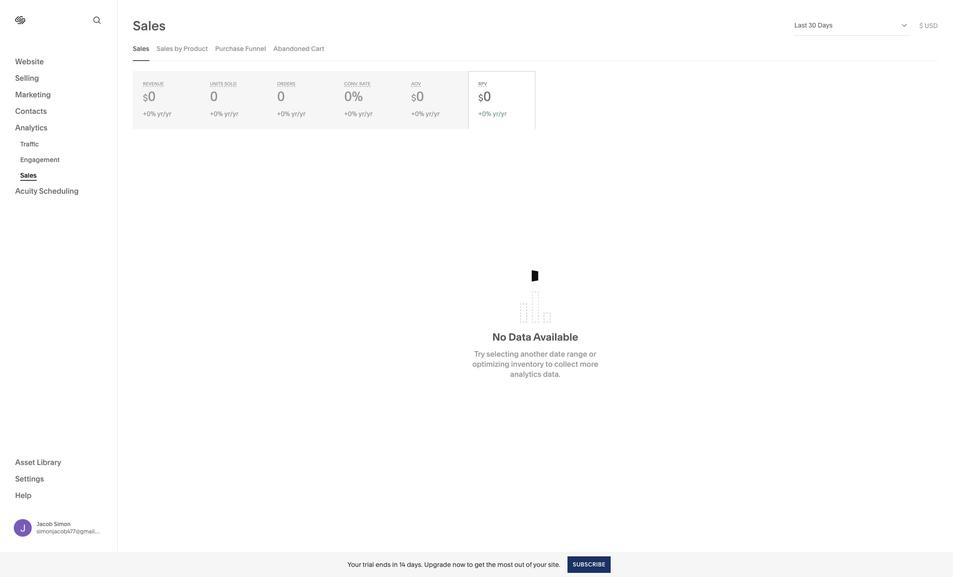 Task type: vqa. For each thing, say whether or not it's contained in the screenshot.
first "Last" from the bottom
no



Task type: locate. For each thing, give the bounding box(es) containing it.
last 30 days button
[[795, 15, 910, 35]]

3 0% yr/yr from the left
[[415, 110, 440, 118]]

yr/yr inside orders 0 0% yr/yr
[[292, 110, 306, 118]]

traffic link
[[20, 137, 107, 152]]

0
[[148, 89, 156, 104], [210, 89, 218, 104], [277, 89, 285, 104], [416, 89, 424, 104], [484, 89, 491, 104]]

to
[[546, 360, 553, 369], [467, 561, 473, 569]]

$ down aov
[[411, 93, 416, 103]]

cart
[[311, 44, 324, 53]]

sales inside button
[[157, 44, 173, 53]]

rate
[[359, 81, 371, 86]]

trial
[[363, 561, 374, 569]]

0% yr/yr for rpv
[[482, 110, 507, 118]]

1 $ 0 from the left
[[143, 89, 156, 104]]

yr/yr for conv. rate
[[359, 110, 373, 118]]

2 0% yr/yr from the left
[[348, 110, 373, 118]]

0 down rpv
[[484, 89, 491, 104]]

yr/yr
[[157, 110, 171, 118], [224, 110, 239, 118], [292, 110, 306, 118], [359, 110, 373, 118], [426, 110, 440, 118], [493, 110, 507, 118]]

simonjacob477@gmail.com
[[37, 529, 108, 535]]

jacob
[[37, 521, 53, 528]]

analytics link
[[15, 123, 102, 134]]

available
[[534, 332, 579, 344]]

$ 0 down revenue
[[143, 89, 156, 104]]

$ down rpv
[[479, 93, 484, 103]]

$
[[920, 21, 923, 30], [143, 93, 148, 103], [411, 93, 416, 103], [479, 93, 484, 103]]

collect
[[555, 360, 578, 369]]

to up data.
[[546, 360, 553, 369]]

$ for aov
[[411, 93, 416, 103]]

data.
[[543, 370, 561, 379]]

0 down orders on the top of page
[[277, 89, 285, 104]]

optimizing
[[473, 360, 510, 369]]

0% yr/yr down aov
[[415, 110, 440, 118]]

0% down revenue
[[147, 110, 156, 118]]

1 0% yr/yr from the left
[[147, 110, 171, 118]]

acuity scheduling link
[[15, 186, 102, 197]]

0 inside "units sold 0 0% yr/yr"
[[210, 89, 218, 104]]

30
[[809, 21, 817, 29]]

$ 0
[[143, 89, 156, 104], [411, 89, 424, 104], [479, 89, 491, 104]]

0 for rpv
[[484, 89, 491, 104]]

in
[[392, 561, 398, 569]]

acuity scheduling
[[15, 187, 79, 196]]

settings
[[15, 475, 44, 484]]

funnel
[[245, 44, 266, 53]]

abandoned cart button
[[273, 36, 324, 61]]

0 inside orders 0 0% yr/yr
[[277, 89, 285, 104]]

5 yr/yr from the left
[[426, 110, 440, 118]]

units
[[210, 81, 223, 86]]

0% inside orders 0 0% yr/yr
[[281, 110, 290, 118]]

0 horizontal spatial to
[[467, 561, 473, 569]]

$ 0 down aov
[[411, 89, 424, 104]]

0% inside "units sold 0 0% yr/yr"
[[214, 110, 223, 118]]

$ for rpv
[[479, 93, 484, 103]]

4 0% yr/yr from the left
[[482, 110, 507, 118]]

0 down aov
[[416, 89, 424, 104]]

0 for aov
[[416, 89, 424, 104]]

purchase funnel button
[[215, 36, 266, 61]]

6 yr/yr from the left
[[493, 110, 507, 118]]

revenue
[[143, 81, 164, 86]]

jacob simon simonjacob477@gmail.com
[[37, 521, 108, 535]]

to left get
[[467, 561, 473, 569]]

marketing link
[[15, 90, 102, 101]]

5 0 from the left
[[484, 89, 491, 104]]

1 horizontal spatial to
[[546, 360, 553, 369]]

help link
[[15, 491, 32, 501]]

orders
[[277, 81, 296, 86]]

sold
[[224, 81, 237, 86]]

aov
[[411, 81, 421, 86]]

traffic
[[20, 140, 39, 148]]

another
[[521, 350, 548, 359]]

0% down orders on the top of page
[[281, 110, 290, 118]]

get
[[475, 561, 485, 569]]

contacts link
[[15, 106, 102, 117]]

4 yr/yr from the left
[[359, 110, 373, 118]]

3 $ 0 from the left
[[479, 89, 491, 104]]

tab list
[[133, 36, 938, 61]]

0 vertical spatial to
[[546, 360, 553, 369]]

$ down revenue
[[143, 93, 148, 103]]

days
[[818, 21, 833, 29]]

1 vertical spatial to
[[467, 561, 473, 569]]

4 0 from the left
[[416, 89, 424, 104]]

abandoned cart
[[273, 44, 324, 53]]

asset library
[[15, 458, 61, 467]]

0 down revenue
[[148, 89, 156, 104]]

$ 0 down rpv
[[479, 89, 491, 104]]

simon
[[54, 521, 71, 528]]

site.
[[548, 561, 561, 569]]

1 yr/yr from the left
[[157, 110, 171, 118]]

3 0 from the left
[[277, 89, 285, 104]]

to for now
[[467, 561, 473, 569]]

website
[[15, 57, 44, 66]]

0% down conv.
[[344, 89, 363, 104]]

2 horizontal spatial $ 0
[[479, 89, 491, 104]]

0% down units
[[214, 110, 223, 118]]

your
[[348, 561, 361, 569]]

0% yr/yr down rpv
[[482, 110, 507, 118]]

upgrade
[[424, 561, 451, 569]]

contacts
[[15, 107, 47, 116]]

to inside try selecting another date range or optimizing inventory to collect more analytics data.
[[546, 360, 553, 369]]

2 0 from the left
[[210, 89, 218, 104]]

settings link
[[15, 474, 102, 485]]

purchase funnel
[[215, 44, 266, 53]]

sales
[[133, 18, 166, 33], [133, 44, 149, 53], [157, 44, 173, 53], [20, 171, 37, 180]]

1 0 from the left
[[148, 89, 156, 104]]

try
[[475, 350, 485, 359]]

selling link
[[15, 73, 102, 84]]

units sold 0 0% yr/yr
[[210, 81, 239, 118]]

$ 0 for rpv
[[479, 89, 491, 104]]

0% down aov
[[415, 110, 424, 118]]

yr/yr for revenue
[[157, 110, 171, 118]]

2 yr/yr from the left
[[224, 110, 239, 118]]

2 $ 0 from the left
[[411, 89, 424, 104]]

0 down units
[[210, 89, 218, 104]]

0% yr/yr down conv. rate 0% at the left of page
[[348, 110, 373, 118]]

0%
[[344, 89, 363, 104], [147, 110, 156, 118], [214, 110, 223, 118], [281, 110, 290, 118], [348, 110, 357, 118], [415, 110, 424, 118], [482, 110, 492, 118]]

3 yr/yr from the left
[[292, 110, 306, 118]]

acuity
[[15, 187, 37, 196]]

conv. rate 0%
[[344, 81, 371, 104]]

most
[[498, 561, 513, 569]]

0% yr/yr
[[147, 110, 171, 118], [348, 110, 373, 118], [415, 110, 440, 118], [482, 110, 507, 118]]

$ left usd
[[920, 21, 923, 30]]

the
[[486, 561, 496, 569]]

0% yr/yr down revenue
[[147, 110, 171, 118]]

0 horizontal spatial $ 0
[[143, 89, 156, 104]]

1 horizontal spatial $ 0
[[411, 89, 424, 104]]

library
[[37, 458, 61, 467]]

yr/yr for rpv
[[493, 110, 507, 118]]



Task type: describe. For each thing, give the bounding box(es) containing it.
0% yr/yr for revenue
[[147, 110, 171, 118]]

0% yr/yr for conv. rate
[[348, 110, 373, 118]]

0% down rpv
[[482, 110, 492, 118]]

help
[[15, 491, 32, 500]]

$ usd
[[920, 21, 938, 30]]

sales by product button
[[157, 36, 208, 61]]

0% yr/yr for aov
[[415, 110, 440, 118]]

try selecting another date range or optimizing inventory to collect more analytics data.
[[473, 350, 599, 379]]

selling
[[15, 74, 39, 83]]

range
[[567, 350, 588, 359]]

scheduling
[[39, 187, 79, 196]]

ends
[[376, 561, 391, 569]]

usd
[[925, 21, 938, 30]]

your trial ends in 14 days. upgrade now to get the most out of your site.
[[348, 561, 561, 569]]

sales link
[[20, 168, 107, 183]]

asset
[[15, 458, 35, 467]]

out
[[515, 561, 525, 569]]

asset library link
[[15, 458, 102, 469]]

$ 0 for revenue
[[143, 89, 156, 104]]

date
[[550, 350, 565, 359]]

engagement link
[[20, 152, 107, 168]]

conv.
[[344, 81, 358, 86]]

sales button
[[133, 36, 149, 61]]

analytics
[[510, 370, 542, 379]]

of
[[526, 561, 532, 569]]

website link
[[15, 57, 102, 68]]

days.
[[407, 561, 423, 569]]

subscribe button
[[568, 557, 611, 574]]

tab list containing sales
[[133, 36, 938, 61]]

sales by product
[[157, 44, 208, 53]]

no data available
[[493, 332, 579, 344]]

marketing
[[15, 90, 51, 99]]

to for inventory
[[546, 360, 553, 369]]

inventory
[[511, 360, 544, 369]]

orders 0 0% yr/yr
[[277, 81, 306, 118]]

analytics
[[15, 123, 47, 132]]

selecting
[[487, 350, 519, 359]]

subscribe
[[573, 562, 606, 568]]

0% inside conv. rate 0%
[[344, 89, 363, 104]]

now
[[453, 561, 466, 569]]

or
[[589, 350, 597, 359]]

last
[[795, 21, 807, 29]]

$ 0 for aov
[[411, 89, 424, 104]]

yr/yr inside "units sold 0 0% yr/yr"
[[224, 110, 239, 118]]

yr/yr for aov
[[426, 110, 440, 118]]

more
[[580, 360, 599, 369]]

0 for revenue
[[148, 89, 156, 104]]

abandoned
[[273, 44, 310, 53]]

by
[[175, 44, 182, 53]]

last 30 days
[[795, 21, 833, 29]]

purchase
[[215, 44, 244, 53]]

0% down conv. rate 0% at the left of page
[[348, 110, 357, 118]]

14
[[399, 561, 406, 569]]

engagement
[[20, 156, 60, 164]]

no
[[493, 332, 507, 344]]

$ for revenue
[[143, 93, 148, 103]]

data
[[509, 332, 532, 344]]

rpv
[[479, 81, 487, 86]]

product
[[184, 44, 208, 53]]

your
[[533, 561, 547, 569]]



